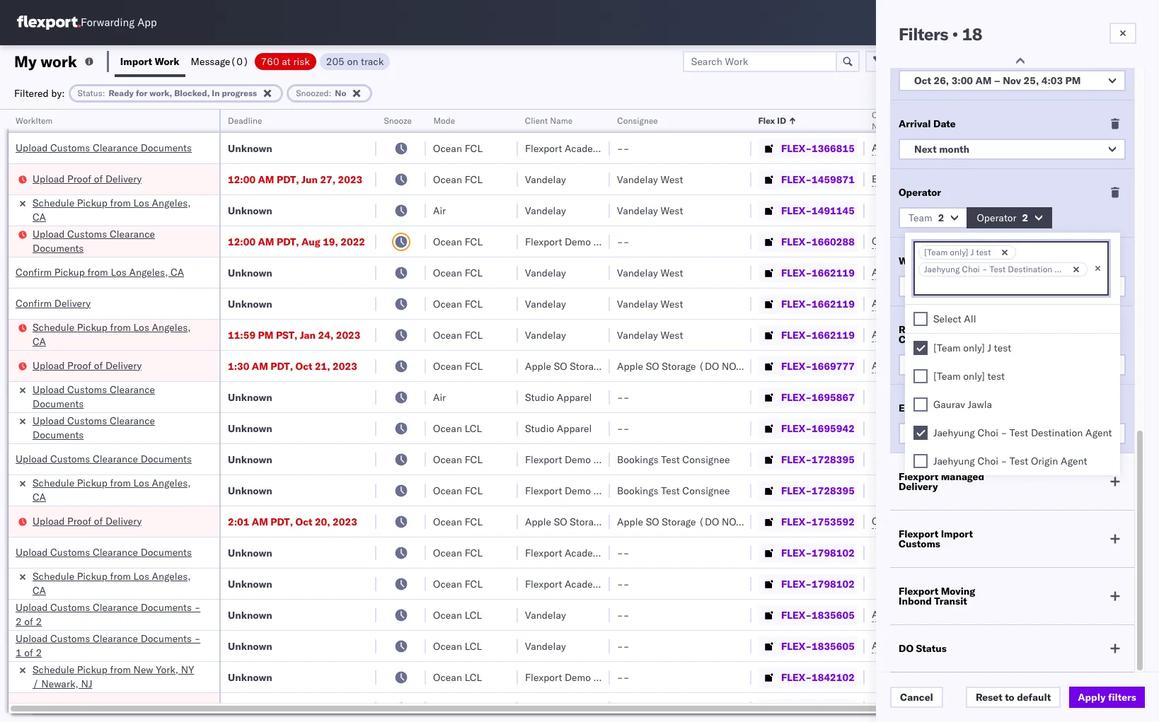 Task type: vqa. For each thing, say whether or not it's contained in the screenshot.
the topmost the FLEX-2001714
no



Task type: locate. For each thing, give the bounding box(es) containing it.
0 vertical spatial 3 button
[[899, 276, 1126, 297]]

flexport
[[525, 142, 562, 155], [525, 235, 562, 248], [525, 453, 562, 466], [899, 471, 939, 483], [525, 484, 562, 497], [899, 528, 939, 541], [525, 547, 562, 560], [525, 578, 562, 591], [899, 585, 939, 598], [525, 671, 562, 684]]

2023 right 24,
[[336, 329, 361, 342]]

1728395 down 1695942
[[812, 453, 855, 466]]

1 resize handle column header from the left
[[202, 110, 219, 723]]

flexport academy
[[525, 142, 606, 155], [525, 547, 606, 560], [525, 578, 606, 591]]

1 vertical spatial [team only] j test
[[934, 342, 1012, 355]]

pickup for flexport demo shipper
[[77, 664, 108, 676]]

pdt, left the aug
[[277, 235, 299, 248]]

0 horizontal spatial j
[[971, 247, 974, 258]]

upload customs clearance documents button
[[16, 140, 192, 156], [33, 227, 201, 257], [16, 452, 192, 467], [16, 545, 192, 561]]

4 ocean lcl from the top
[[433, 671, 482, 684]]

jawla
[[968, 398, 992, 411]]

9 unknown from the top
[[228, 547, 272, 560]]

3 fcl from the top
[[465, 235, 483, 248]]

None text field
[[919, 280, 933, 292]]

am for 12:00 am pdt, aug 19, 2022
[[258, 235, 274, 248]]

0 vertical spatial abcd1234560
[[872, 266, 942, 279]]

3 schedule pickup from los angeles, ca link from the top
[[33, 476, 201, 504]]

1 vertical spatial upload proof of delivery
[[33, 359, 142, 372]]

2 vertical spatial 1662119
[[812, 329, 855, 342]]

am
[[976, 74, 992, 87], [258, 173, 274, 186], [258, 235, 274, 248], [252, 360, 268, 373], [252, 516, 268, 528]]

status right do
[[916, 643, 947, 655]]

only] up 479017491
[[964, 342, 985, 355]]

jaehyung choi - test origin agent
[[934, 455, 1087, 468]]

abcu1234560 for upload customs clearance documents - 1 of 2
[[872, 640, 942, 653]]

0 vertical spatial operator
[[899, 186, 941, 199]]

1 unknown from the top
[[228, 142, 272, 155]]

pickup inside schedule pickup from new york, ny / newark, nj
[[77, 664, 108, 676]]

2023 right 20,
[[333, 516, 357, 528]]

ceau7522281, hlxu6269489, hlxu8034992
[[872, 702, 1092, 715]]

flex-1366815
[[781, 142, 855, 155]]

2 vertical spatial proof
[[67, 515, 91, 528]]

2 vertical spatial pm
[[258, 702, 274, 715]]

4 lcl from the top
[[465, 671, 482, 684]]

oct left 26,
[[914, 74, 932, 87]]

bosch ocean test down flexport demo shipper
[[525, 702, 606, 715]]

pm left pst,
[[258, 329, 274, 342]]

oct for flex-1669777
[[295, 360, 312, 373]]

4 schedule pickup from los angeles, ca from the top
[[33, 570, 191, 597]]

3 down exception
[[914, 428, 921, 440]]

0 vertical spatial upload proof of delivery link
[[33, 172, 142, 186]]

0 horizontal spatial import
[[120, 55, 152, 68]]

flex-1842102 button
[[759, 668, 858, 688], [759, 668, 858, 688]]

schedule inside schedule pickup from new york, ny / newark, nj
[[33, 664, 74, 676]]

11:59 for 11:59 pm pst, jan 24, 2023
[[228, 329, 256, 342]]

import down 'flexport managed delivery'
[[941, 528, 973, 541]]

los for flexport demo consignee
[[133, 477, 149, 489]]

operator down "beau1234567,"
[[899, 186, 941, 199]]

1 vertical spatial nov
[[301, 702, 319, 715]]

lcl
[[465, 422, 482, 435], [465, 609, 482, 622], [465, 640, 482, 653], [465, 671, 482, 684]]

only] right item
[[950, 247, 969, 258]]

schedule pickup from los angeles, ca link for flexport academy
[[33, 569, 201, 598]]

1 vertical spatial j
[[988, 342, 992, 355]]

2 vertical spatial upload proof of delivery
[[33, 515, 142, 528]]

los
[[133, 196, 149, 209], [111, 266, 127, 279], [133, 321, 149, 334], [133, 477, 149, 489], [133, 570, 149, 583]]

1 vertical spatial pm
[[258, 329, 274, 342]]

oct inside button
[[914, 74, 932, 87]]

5 resize handle column header from the left
[[593, 110, 610, 723]]

snooze
[[384, 115, 411, 126]]

abcd1234560 down 'caiu7969337'
[[872, 266, 942, 279]]

oct left 20,
[[295, 516, 312, 528]]

None checkbox
[[914, 312, 928, 326], [914, 341, 928, 355], [914, 454, 928, 469], [914, 312, 928, 326], [914, 341, 928, 355], [914, 454, 928, 469]]

[team only] j test up 479017491
[[934, 342, 1012, 355]]

1 vertical spatial oct
[[295, 360, 312, 373]]

am for 2:01 am pdt, oct 20, 2023
[[252, 516, 268, 528]]

3 flex- from the top
[[781, 204, 812, 217]]

customs inside flexport import customs
[[899, 538, 941, 551]]

1 vertical spatial flexport academy
[[525, 547, 606, 560]]

0 vertical spatial air
[[433, 204, 446, 217]]

destination down ymluw236679313
[[1008, 264, 1053, 275]]

5 schedule from the top
[[33, 664, 74, 676]]

pdt, left jun
[[277, 173, 299, 186]]

3 upload proof of delivery link from the top
[[33, 514, 142, 528]]

pdt, left "4,"
[[276, 702, 298, 715]]

choi
[[962, 264, 980, 275], [978, 427, 999, 440], [978, 455, 999, 468]]

1 vertical spatial test
[[994, 342, 1012, 355]]

schedule pickup from los angeles, ca link for vandelay
[[33, 196, 201, 224]]

0 vertical spatial status
[[78, 87, 102, 98]]

studio for ocean lcl
[[525, 422, 554, 435]]

2 confirm from the top
[[16, 297, 52, 310]]

2 : from the left
[[329, 87, 331, 98]]

am inside oct 26, 3:00 am – nov 25, 4:03 pm button
[[976, 74, 992, 87]]

3 lcl from the top
[[465, 640, 482, 653]]

3 button
[[899, 276, 1126, 297], [899, 423, 1126, 444]]

2 11:59 from the top
[[228, 702, 256, 715]]

from for flexport demo shipper
[[110, 664, 131, 676]]

12:00 left the aug
[[228, 235, 256, 248]]

operator for operator
[[899, 186, 941, 199]]

Search Shipments (/) text field
[[888, 12, 1025, 33]]

5 unknown from the top
[[228, 391, 272, 404]]

2023 right 21,
[[333, 360, 357, 373]]

2 bosch ocean test from the left
[[617, 702, 698, 715]]

17 flex- from the top
[[781, 640, 812, 653]]

clearance inside 'ready for customs clearance'
[[899, 333, 947, 346]]

moving
[[941, 585, 976, 598]]

numbers
[[872, 121, 907, 132]]

12:00 for 12:00 am pdt, aug 19, 2022
[[228, 235, 256, 248]]

test up jawla
[[988, 370, 1005, 383]]

1 horizontal spatial work
[[899, 255, 924, 268]]

1 vertical spatial 3
[[914, 428, 921, 440]]

flex-1459871 button
[[759, 170, 858, 189], [759, 170, 858, 189]]

am for 1:30 am pdt, oct 21, 2023
[[252, 360, 268, 373]]

hlxu6269489,
[[947, 702, 1020, 715]]

schedule pickup from los angeles, ca for flexport academy
[[33, 570, 191, 597]]

import inside import work button
[[120, 55, 152, 68]]

0 vertical spatial bookings test consignee
[[617, 453, 730, 466]]

import up for
[[120, 55, 152, 68]]

2 lcl from the top
[[465, 609, 482, 622]]

1 vertical spatial studio
[[525, 422, 554, 435]]

1 horizontal spatial import
[[941, 528, 973, 541]]

2 vertical spatial abcd1234560
[[872, 328, 942, 341]]

choi right item
[[962, 264, 980, 275]]

pdt, down pst,
[[271, 360, 293, 373]]

only] up jawla
[[964, 370, 985, 383]]

yes button
[[899, 355, 1126, 376]]

[team only] j test
[[924, 247, 991, 258], [934, 342, 1012, 355]]

apparel for ocean lcl
[[557, 422, 592, 435]]

pdt, for 21,
[[271, 360, 293, 373]]

flex-1459871
[[781, 173, 855, 186]]

risk
[[293, 55, 310, 68]]

0 vertical spatial studio
[[525, 391, 554, 404]]

0 vertical spatial 1798102
[[812, 547, 855, 560]]

11 fcl from the top
[[465, 547, 483, 560]]

import inside flexport import customs
[[941, 528, 973, 541]]

oct 26, 3:00 am – nov 25, 4:03 pm
[[914, 74, 1081, 87]]

status : ready for work, blocked, in progress
[[78, 87, 257, 98]]

forwarding app
[[81, 16, 157, 29]]

flex-1366815 button
[[759, 138, 858, 158], [759, 138, 858, 158]]

0 vertical spatial upload proof of delivery
[[33, 172, 142, 185]]

pickup for vandelay
[[77, 196, 108, 209]]

bosch ocean test
[[525, 702, 606, 715], [617, 702, 698, 715]]

inbond
[[899, 595, 932, 608]]

so
[[554, 360, 567, 373], [646, 360, 659, 373], [554, 516, 567, 528], [646, 516, 659, 528]]

angeles, for flexport demo consignee
[[152, 477, 191, 489]]

bosch down shipper at the right
[[617, 702, 645, 715]]

2 vertical spatial test
[[988, 370, 1005, 383]]

1 flex- from the top
[[781, 142, 812, 155]]

13 unknown from the top
[[228, 671, 272, 684]]

19,
[[323, 235, 338, 248]]

0 vertical spatial 11:59
[[228, 329, 256, 342]]

0 vertical spatial flexport academy
[[525, 142, 606, 155]]

flex-1798102 button
[[759, 543, 858, 563], [759, 543, 858, 563], [759, 574, 858, 594], [759, 574, 858, 594]]

Search Work text field
[[683, 51, 837, 72]]

3 unknown from the top
[[228, 266, 272, 279]]

bosch down flexport demo shipper
[[525, 702, 553, 715]]

0 vertical spatial 3
[[914, 280, 921, 293]]

1 vertical spatial ready
[[899, 323, 928, 336]]

0 vertical spatial work
[[155, 55, 179, 68]]

proof for 1:30 am pdt, oct 21, 2023
[[67, 359, 91, 372]]

10 ocean fcl from the top
[[433, 516, 483, 528]]

5 ocean fcl from the top
[[433, 298, 483, 310]]

4 schedule pickup from los angeles, ca link from the top
[[33, 569, 201, 598]]

: left no
[[329, 87, 331, 98]]

None checkbox
[[914, 369, 928, 384], [914, 398, 928, 412], [914, 426, 928, 440], [914, 369, 928, 384], [914, 398, 928, 412], [914, 426, 928, 440]]

1 vertical spatial flex-1798102
[[781, 578, 855, 591]]

jaehyung up managed
[[934, 455, 975, 468]]

10 unknown from the top
[[228, 578, 272, 591]]

2022 right 19,
[[341, 235, 365, 248]]

ocean lcl
[[433, 422, 482, 435], [433, 609, 482, 622], [433, 640, 482, 653], [433, 671, 482, 684]]

1 vertical spatial work
[[899, 255, 924, 268]]

upload inside the upload customs clearance documents - 2 of 2
[[16, 601, 48, 614]]

1 vertical spatial 2022
[[333, 702, 358, 715]]

2 upload proof of delivery from the top
[[33, 359, 142, 372]]

2 abcu1234560 from the top
[[872, 640, 942, 653]]

j
[[971, 247, 974, 258], [988, 342, 992, 355]]

1 vertical spatial studio apparel
[[525, 422, 592, 435]]

0 vertical spatial flex-1835605
[[781, 609, 855, 622]]

2 vertical spatial upload proof of delivery link
[[33, 514, 142, 528]]

0 horizontal spatial bosch ocean test
[[525, 702, 606, 715]]

3 proof from the top
[[67, 515, 91, 528]]

filtered
[[14, 87, 49, 99]]

abcd1234560 up aplu9843989
[[872, 328, 942, 341]]

destination up origin
[[1031, 427, 1083, 440]]

1 vertical spatial 12:00
[[228, 235, 256, 248]]

1 vertical spatial flex-1728395
[[781, 484, 855, 497]]

test down operator 2
[[976, 247, 991, 258]]

bosch ocean test down shipper at the right
[[617, 702, 698, 715]]

[team only] j test down team 2
[[924, 247, 991, 258]]

test up 479017491
[[994, 342, 1012, 355]]

0 vertical spatial upload proof of delivery button
[[33, 172, 142, 187]]

abcd1234560 up for
[[872, 297, 942, 310]]

studio for air
[[525, 391, 554, 404]]

upload customs clearance documents - 1 of 2
[[16, 632, 201, 659]]

schedule for flexport demo shipper
[[33, 664, 74, 676]]

1 11:59 from the top
[[228, 329, 256, 342]]

1 vertical spatial bookings
[[617, 484, 659, 497]]

2 vertical spatial academy
[[565, 578, 606, 591]]

1 vertical spatial flex-1662119
[[781, 298, 855, 310]]

deadline button
[[221, 113, 362, 127]]

3 flexport academy from the top
[[525, 578, 606, 591]]

- inside upload customs clearance documents - 1 of 2
[[194, 632, 201, 645]]

0 horizontal spatial status
[[78, 87, 102, 98]]

2 flexport demo consignee from the top
[[525, 453, 641, 466]]

flex-1846748 button
[[759, 699, 858, 719], [759, 699, 858, 719]]

0 vertical spatial 2022
[[341, 235, 365, 248]]

8 resize handle column header from the left
[[940, 110, 957, 723]]

1 vertical spatial 11:59
[[228, 702, 256, 715]]

0 horizontal spatial ready
[[109, 87, 134, 98]]

: for status
[[102, 87, 105, 98]]

[team down team 2
[[924, 247, 948, 258]]

id
[[778, 115, 787, 126]]

nov left "4,"
[[301, 702, 319, 715]]

:
[[102, 87, 105, 98], [329, 87, 331, 98]]

0 vertical spatial destination
[[1008, 264, 1053, 275]]

[team right yes
[[934, 370, 961, 383]]

2022 for 12:00 am pdt, aug 19, 2022
[[341, 235, 365, 248]]

j up 479017491
[[988, 342, 992, 355]]

1 vertical spatial import
[[941, 528, 973, 541]]

nov
[[1003, 74, 1021, 87], [301, 702, 319, 715]]

8 ocean fcl from the top
[[433, 453, 483, 466]]

jaehyung choi - test destination agent
[[924, 264, 1078, 275], [934, 427, 1112, 440]]

flex-1728395 down the flex-1695942 on the right
[[781, 453, 855, 466]]

oct
[[914, 74, 932, 87], [295, 360, 312, 373], [295, 516, 312, 528]]

jaehyung choi - test destination agent up "jaehyung choi - test origin agent"
[[934, 427, 1112, 440]]

8 flex- from the top
[[781, 360, 812, 373]]

0 vertical spatial proof
[[67, 172, 91, 185]]

: for snoozed
[[329, 87, 331, 98]]

flex-1835605 for upload customs clearance documents - 1 of 2
[[781, 640, 855, 653]]

12:00 down deadline
[[228, 173, 256, 186]]

0 horizontal spatial work
[[155, 55, 179, 68]]

0 vertical spatial pm
[[1066, 74, 1081, 87]]

2 vertical spatial upload proof of delivery button
[[33, 514, 142, 530]]

clearance inside the upload customs clearance documents - 2 of 2
[[93, 601, 138, 614]]

pdt, for 19,
[[277, 235, 299, 248]]

am left the aug
[[258, 235, 274, 248]]

pdt,
[[277, 173, 299, 186], [277, 235, 299, 248], [271, 360, 293, 373], [271, 516, 293, 528], [276, 702, 298, 715]]

2 vertical spatial only]
[[964, 370, 985, 383]]

1 horizontal spatial status
[[916, 643, 947, 655]]

flex-1695942
[[781, 422, 855, 435]]

of for upload proof of delivery link corresponding to 12:00
[[94, 172, 103, 185]]

18
[[962, 23, 983, 45]]

0 vertical spatial oct
[[914, 74, 932, 87]]

nov right –
[[1003, 74, 1021, 87]]

am right 1:30
[[252, 360, 268, 373]]

3 academy from the top
[[565, 578, 606, 591]]

actions
[[1106, 115, 1136, 126]]

pdt, for 27,
[[277, 173, 299, 186]]

1 horizontal spatial j
[[988, 342, 992, 355]]

0 vertical spatial flex-1728395
[[781, 453, 855, 466]]

1 ocean fcl from the top
[[433, 142, 483, 155]]

16 flex- from the top
[[781, 609, 812, 622]]

1 vertical spatial apparel
[[557, 422, 592, 435]]

test123456
[[964, 702, 1024, 715]]

0 vertical spatial only]
[[950, 247, 969, 258]]

flex-1728395 up flex-1753592
[[781, 484, 855, 497]]

2023 for 2:01 am pdt, oct 20, 2023
[[333, 516, 357, 528]]

: up workitem button
[[102, 87, 105, 98]]

flex-1835605 for upload customs clearance documents - 2 of 2
[[781, 609, 855, 622]]

jaehyung choi - test destination agent down ymluw236679313
[[924, 264, 1078, 275]]

upload proof of delivery for 1:30 am pdt, oct 21, 2023
[[33, 359, 142, 372]]

1 horizontal spatial bosch
[[617, 702, 645, 715]]

choi up managed
[[978, 455, 999, 468]]

1 vertical spatial destination
[[1031, 427, 1083, 440]]

1 confirm from the top
[[16, 266, 52, 279]]

pm left "4,"
[[258, 702, 274, 715]]

confirm for confirm pickup from los angeles, ca
[[16, 266, 52, 279]]

0 vertical spatial confirm
[[16, 266, 52, 279]]

479017491
[[964, 360, 1019, 373]]

of inside the upload customs clearance documents - 2 of 2
[[24, 615, 33, 628]]

documents
[[141, 141, 192, 154], [33, 242, 84, 254], [33, 397, 84, 410], [33, 429, 84, 441], [141, 453, 192, 465], [141, 546, 192, 559], [141, 601, 192, 614], [141, 632, 192, 645]]

list box
[[905, 305, 1121, 476]]

from inside schedule pickup from new york, ny / newark, nj
[[110, 664, 131, 676]]

schedule for flexport demo consignee
[[33, 477, 74, 489]]

2 right 1
[[36, 647, 42, 659]]

filtered by:
[[14, 87, 65, 99]]

jaehyung down gaurav
[[934, 427, 975, 440]]

2 1728395 from the top
[[812, 484, 855, 497]]

bosch
[[525, 702, 553, 715], [617, 702, 645, 715]]

air
[[433, 204, 446, 217], [433, 391, 446, 404]]

0 horizontal spatial :
[[102, 87, 105, 98]]

j right item
[[971, 247, 974, 258]]

flex-1846748
[[781, 702, 855, 715]]

1728395
[[812, 453, 855, 466], [812, 484, 855, 497]]

next month button
[[899, 139, 1126, 160]]

2 vertical spatial agent
[[1061, 455, 1087, 468]]

1 horizontal spatial bosch ocean test
[[617, 702, 698, 715]]

1 1728395 from the top
[[812, 453, 855, 466]]

resize handle column header for client name
[[593, 110, 610, 723]]

1 vertical spatial agent
[[1086, 427, 1112, 440]]

resize handle column header
[[202, 110, 219, 723], [360, 110, 377, 723], [409, 110, 426, 723], [501, 110, 518, 723], [593, 110, 610, 723], [735, 110, 752, 723], [848, 110, 865, 723], [940, 110, 957, 723], [1117, 110, 1134, 723], [1123, 110, 1140, 723]]

0 vertical spatial nov
[[1003, 74, 1021, 87]]

schedule pickup from los angeles, ca for flexport demo consignee
[[33, 477, 191, 504]]

3 button up "jaehyung choi - test origin agent"
[[899, 423, 1126, 444]]

0 vertical spatial import
[[120, 55, 152, 68]]

1 vertical spatial proof
[[67, 359, 91, 372]]

abcu1234560
[[872, 609, 942, 621], [872, 640, 942, 653]]

2023 right 27,
[[338, 173, 363, 186]]

1 bookings from the top
[[617, 453, 659, 466]]

no
[[335, 87, 346, 98]]

19 flex- from the top
[[781, 702, 812, 715]]

confirm for confirm delivery
[[16, 297, 52, 310]]

26,
[[934, 74, 949, 87]]

status
[[78, 87, 102, 98], [916, 643, 947, 655]]

jaehyung down 'caiu7969337'
[[924, 264, 960, 275]]

3 schedule pickup from los angeles, ca from the top
[[33, 477, 191, 504]]

flex id button
[[752, 113, 851, 127]]

pdt, left 20,
[[271, 516, 293, 528]]

2 vertical spatial oct
[[295, 516, 312, 528]]

1 vertical spatial 1835605
[[812, 640, 855, 653]]

1 : from the left
[[102, 87, 105, 98]]

2 ocean lcl from the top
[[433, 609, 482, 622]]

1 vertical spatial academy
[[565, 547, 606, 560]]

documents inside upload customs clearance documents - 1 of 2
[[141, 632, 192, 645]]

1835605
[[812, 609, 855, 622], [812, 640, 855, 653]]

1459871
[[812, 173, 855, 186]]

upload proof of delivery button for 12:00 am pdt, jun 27, 2023
[[33, 172, 142, 187]]

3 flex-1662119 from the top
[[781, 329, 855, 342]]

schedule pickup from los angeles, ca
[[33, 196, 191, 223], [33, 321, 191, 348], [33, 477, 191, 504], [33, 570, 191, 597]]

2 inside upload customs clearance documents - 1 of 2
[[36, 647, 42, 659]]

6 resize handle column header from the left
[[735, 110, 752, 723]]

am left –
[[976, 74, 992, 87]]

2 flex-1835605 from the top
[[781, 640, 855, 653]]

1 studio from the top
[[525, 391, 554, 404]]

hlxu8034992
[[1022, 702, 1092, 715]]

3 button down ymluw236679313
[[899, 276, 1126, 297]]

7 flex- from the top
[[781, 329, 812, 342]]

1 vertical spatial operator
[[977, 212, 1017, 224]]

9 resize handle column header from the left
[[1117, 110, 1134, 723]]

oct for flex-1753592
[[295, 516, 312, 528]]

am left jun
[[258, 173, 274, 186]]

1 demo from the top
[[565, 235, 591, 248]]

12 unknown from the top
[[228, 640, 272, 653]]

pm for vandelay west
[[258, 329, 274, 342]]

/
[[33, 678, 39, 690]]

1 vertical spatial 1798102
[[812, 578, 855, 591]]

[team down for
[[934, 342, 961, 355]]

1798102
[[812, 547, 855, 560], [812, 578, 855, 591]]

0 vertical spatial abcu1234560
[[872, 609, 942, 621]]

1 upload proof of delivery button from the top
[[33, 172, 142, 187]]

1 12:00 from the top
[[228, 173, 256, 186]]

operator up ymluw236679313
[[977, 212, 1017, 224]]

1 vertical spatial air
[[433, 391, 446, 404]]

yes
[[914, 359, 930, 372]]

24,
[[318, 329, 334, 342]]

1 schedule pickup from los angeles, ca link from the top
[[33, 196, 201, 224]]

am for 12:00 am pdt, jun 27, 2023
[[258, 173, 274, 186]]

2 air from the top
[[433, 391, 446, 404]]

3
[[914, 280, 921, 293], [914, 428, 921, 440]]

upload proof of delivery button
[[33, 172, 142, 187], [33, 358, 142, 374], [33, 514, 142, 530]]

1 abcu1234560 from the top
[[872, 609, 942, 621]]

flexport. image
[[17, 16, 81, 30]]

upload customs clearance documents - 2 of 2 button
[[16, 601, 204, 630]]

0 vertical spatial bookings
[[617, 453, 659, 466]]

ca for flexport demo consignee
[[33, 491, 46, 504]]

j inside list box
[[988, 342, 992, 355]]

type right item
[[950, 255, 972, 268]]

work down 'caiu7969337'
[[899, 255, 924, 268]]

work up status : ready for work, blocked, in progress
[[155, 55, 179, 68]]

destination inside list box
[[1031, 427, 1083, 440]]

1660288
[[812, 235, 855, 248]]

ocean fcl
[[433, 142, 483, 155], [433, 173, 483, 186], [433, 235, 483, 248], [433, 266, 483, 279], [433, 298, 483, 310], [433, 329, 483, 342], [433, 360, 483, 373], [433, 453, 483, 466], [433, 484, 483, 497], [433, 516, 483, 528], [433, 547, 483, 560], [433, 578, 483, 591], [433, 702, 483, 715]]

1 vertical spatial 1662119
[[812, 298, 855, 310]]

2 proof from the top
[[67, 359, 91, 372]]

1 1835605 from the top
[[812, 609, 855, 622]]

4 ocean fcl from the top
[[433, 266, 483, 279]]

demo
[[565, 235, 591, 248], [565, 453, 591, 466], [565, 484, 591, 497], [565, 671, 591, 684]]

choi down jawla
[[978, 427, 999, 440]]

pm right 4:03
[[1066, 74, 1081, 87]]

0 vertical spatial 1662119
[[812, 266, 855, 279]]

1 upload proof of delivery link from the top
[[33, 172, 142, 186]]

abcu1234560 for upload customs clearance documents - 2 of 2
[[872, 609, 942, 621]]

1 schedule from the top
[[33, 196, 74, 209]]

upload proof of delivery button for 1:30 am pdt, oct 21, 2023
[[33, 358, 142, 374]]

oct left 21,
[[295, 360, 312, 373]]

of inside upload customs clearance documents - 1 of 2
[[24, 647, 33, 659]]

upload proof of delivery
[[33, 172, 142, 185], [33, 359, 142, 372], [33, 515, 142, 528]]

apparel for air
[[557, 391, 592, 404]]

2 vertical spatial flex-1662119
[[781, 329, 855, 342]]

0 horizontal spatial operator
[[899, 186, 941, 199]]

pdt, for 20,
[[271, 516, 293, 528]]

status up workitem button
[[78, 87, 102, 98]]

21,
[[315, 360, 330, 373]]

2 ocean fcl from the top
[[433, 173, 483, 186]]

2 vertical spatial jaehyung
[[934, 455, 975, 468]]

1 vertical spatial upload proof of delivery link
[[33, 358, 142, 373]]

1 flex-1835605 from the top
[[781, 609, 855, 622]]

import
[[120, 55, 152, 68], [941, 528, 973, 541]]

2 studio apparel from the top
[[525, 422, 592, 435]]

type down [team only] test
[[948, 402, 971, 415]]

batch action button
[[1058, 51, 1150, 72]]

13 flex- from the top
[[781, 516, 812, 528]]

2022 right "4,"
[[333, 702, 358, 715]]

studio apparel for air
[[525, 391, 592, 404]]

arrival
[[899, 117, 931, 130]]

do status
[[899, 643, 947, 655]]

1
[[16, 647, 22, 659]]

flex-1728395 button
[[759, 450, 858, 470], [759, 450, 858, 470], [759, 481, 858, 501], [759, 481, 858, 501]]

9 ocean fcl from the top
[[433, 484, 483, 497]]

8 fcl from the top
[[465, 453, 483, 466]]

1728395 up 1753592
[[812, 484, 855, 497]]

3 down work item type
[[914, 280, 921, 293]]

2 vertical spatial flexport demo consignee
[[525, 484, 641, 497]]

am right '2:01'
[[252, 516, 268, 528]]



Task type: describe. For each thing, give the bounding box(es) containing it.
upload customs clearance documents - 2 of 2
[[16, 601, 201, 628]]

1 vertical spatial type
[[948, 402, 971, 415]]

2 up /
[[36, 615, 42, 628]]

4 vandelay west from the top
[[617, 298, 683, 310]]

resize handle column header for container numbers
[[940, 110, 957, 723]]

0 vertical spatial j
[[971, 247, 974, 258]]

operator for operator 2
[[977, 212, 1017, 224]]

schedule for vandelay
[[33, 196, 74, 209]]

3 flexport demo consignee from the top
[[525, 484, 641, 497]]

pm for bosch ocean test
[[258, 702, 274, 715]]

1 flexport academy from the top
[[525, 142, 606, 155]]

1 flex-1728395 from the top
[[781, 453, 855, 466]]

2 west from the top
[[661, 204, 683, 217]]

760 at risk
[[261, 55, 310, 68]]

10 flex- from the top
[[781, 422, 812, 435]]

7 unknown from the top
[[228, 453, 272, 466]]

4 unknown from the top
[[228, 298, 272, 310]]

6 schedule from the top
[[33, 702, 74, 715]]

los for vandelay
[[133, 196, 149, 209]]

from for flexport academy
[[110, 570, 131, 583]]

filters
[[1108, 692, 1137, 704]]

all
[[964, 313, 976, 326]]

7 ocean fcl from the top
[[433, 360, 483, 373]]

client
[[525, 115, 548, 126]]

2 flex- from the top
[[781, 173, 812, 186]]

from for flexport demo consignee
[[110, 477, 131, 489]]

team
[[909, 212, 933, 224]]

3:00
[[952, 74, 973, 87]]

new
[[133, 664, 153, 676]]

flex-1660288
[[781, 235, 855, 248]]

filters • 18
[[899, 23, 983, 45]]

workitem
[[16, 115, 53, 126]]

3 resize handle column header from the left
[[409, 110, 426, 723]]

3 upload proof of delivery button from the top
[[33, 514, 142, 530]]

upload customs clearance documents - 1 of 2 button
[[16, 632, 204, 661]]

1 vertical spatial only]
[[964, 342, 985, 355]]

select all
[[934, 313, 976, 326]]

205
[[326, 55, 345, 68]]

of for upload proof of delivery link related to 1:30
[[94, 359, 103, 372]]

3 1662119 from the top
[[812, 329, 855, 342]]

file
[[917, 55, 934, 68]]

2 abcd1234560 from the top
[[872, 297, 942, 310]]

1:30
[[228, 360, 249, 373]]

12 flex- from the top
[[781, 484, 812, 497]]

studio apparel for ocean lcl
[[525, 422, 592, 435]]

1 vertical spatial jaehyung
[[934, 427, 975, 440]]

2 academy from the top
[[565, 547, 606, 560]]

resize handle column header for workitem
[[202, 110, 219, 723]]

12 fcl from the top
[[465, 578, 483, 591]]

from for vandelay
[[110, 196, 131, 209]]

upload inside upload customs clearance documents - 1 of 2
[[16, 632, 48, 645]]

4 flex- from the top
[[781, 235, 812, 248]]

york,
[[156, 664, 179, 676]]

angeles, for flexport academy
[[152, 570, 191, 583]]

10 resize handle column header from the left
[[1123, 110, 1140, 723]]

- inside the upload customs clearance documents - 2 of 2
[[194, 601, 201, 614]]

1 bookings test consignee from the top
[[617, 453, 730, 466]]

container numbers button
[[865, 107, 943, 132]]

schedule pickup from new york, ny / newark, nj
[[33, 664, 194, 690]]

760
[[261, 55, 279, 68]]

los for flexport academy
[[133, 570, 149, 583]]

import work button
[[115, 45, 185, 77]]

0 vertical spatial jaehyung choi - test destination agent
[[924, 264, 1078, 275]]

1 vertical spatial [team
[[934, 342, 961, 355]]

do
[[899, 643, 914, 655]]

–
[[994, 74, 1001, 87]]

pdt, for 4,
[[276, 702, 298, 715]]

2 flex-1798102 from the top
[[781, 578, 855, 591]]

forwarding app link
[[17, 16, 157, 30]]

schedule pickup from los angeles, ca inside schedule pickup from los angeles, ca button
[[33, 321, 191, 348]]

customs inside upload customs clearance documents - 1 of 2
[[50, 632, 90, 645]]

2022 for 11:59 pm pdt, nov 4, 2022
[[333, 702, 358, 715]]

deadline
[[228, 115, 262, 126]]

5 west from the top
[[661, 329, 683, 342]]

2 demo from the top
[[565, 453, 591, 466]]

nj
[[81, 678, 92, 690]]

1 1798102 from the top
[[812, 547, 855, 560]]

team 2
[[909, 212, 944, 224]]

jun
[[302, 173, 318, 186]]

1 3 from the top
[[914, 280, 921, 293]]

flex-1753592
[[781, 516, 855, 528]]

resize handle column header for deadline
[[360, 110, 377, 723]]

2 flexport academy from the top
[[525, 547, 606, 560]]

0 vertical spatial test
[[976, 247, 991, 258]]

2 schedule pickup from los angeles, ca link from the top
[[33, 320, 201, 349]]

2 schedule from the top
[[33, 321, 74, 334]]

angeles, for vandelay
[[152, 196, 191, 209]]

[team only] j test inside list box
[[934, 342, 1012, 355]]

caiu7969337
[[872, 235, 938, 248]]

resize handle column header for consignee
[[735, 110, 752, 723]]

blocked,
[[174, 87, 210, 98]]

pickup for flexport demo consignee
[[77, 477, 108, 489]]

ca for vandelay
[[33, 211, 46, 223]]

schedule pickup from los angeles, ca link for flexport demo consignee
[[33, 476, 201, 504]]

filters
[[899, 23, 949, 45]]

3 demo from the top
[[565, 484, 591, 497]]

flex-1695867
[[781, 391, 855, 404]]

schedule delivery appointment
[[33, 702, 174, 715]]

upload proof of delivery link for 12:00
[[33, 172, 142, 186]]

0 vertical spatial type
[[950, 255, 972, 268]]

11 unknown from the top
[[228, 609, 272, 622]]

8 unknown from the top
[[228, 484, 272, 497]]

ca for flexport academy
[[33, 584, 46, 597]]

4 west from the top
[[661, 298, 683, 310]]

0 vertical spatial ready
[[109, 87, 134, 98]]

0 vertical spatial [team
[[924, 247, 948, 258]]

to
[[1005, 692, 1015, 704]]

2 1662119 from the top
[[812, 298, 855, 310]]

operator 2
[[977, 212, 1029, 224]]

6 fcl from the top
[[465, 329, 483, 342]]

batch
[[1079, 55, 1107, 68]]

apply filters button
[[1070, 687, 1145, 709]]

0 vertical spatial [team only] j test
[[924, 247, 991, 258]]

customs inside the upload customs clearance documents - 2 of 2
[[50, 601, 90, 614]]

default
[[1017, 692, 1051, 704]]

0 horizontal spatial nov
[[301, 702, 319, 715]]

snoozed : no
[[296, 87, 346, 98]]

my work
[[14, 51, 77, 71]]

flex-1842102
[[781, 671, 855, 684]]

1 academy from the top
[[565, 142, 606, 155]]

1835605 for upload customs clearance documents - 2 of 2
[[812, 609, 855, 622]]

exception
[[899, 402, 946, 415]]

list box containing select all
[[905, 305, 1121, 476]]

5 vandelay west from the top
[[617, 329, 683, 342]]

resize handle column header for mode
[[501, 110, 518, 723]]

2 unknown from the top
[[228, 204, 272, 217]]

ny
[[181, 664, 194, 676]]

2 bookings test consignee from the top
[[617, 484, 730, 497]]

snoozed
[[296, 87, 329, 98]]

4 fcl from the top
[[465, 266, 483, 279]]

4 demo from the top
[[565, 671, 591, 684]]

2 vandelay west from the top
[[617, 204, 683, 217]]

1 ocean lcl from the top
[[433, 422, 482, 435]]

0 vertical spatial agent
[[1055, 264, 1078, 275]]

•
[[952, 23, 958, 45]]

1 flex-1798102 from the top
[[781, 547, 855, 560]]

of for third upload proof of delivery link from the top of the page
[[94, 515, 103, 528]]

6 ocean fcl from the top
[[433, 329, 483, 342]]

appointment
[[116, 702, 174, 715]]

1 vertical spatial jaehyung choi - test destination agent
[[934, 427, 1112, 440]]

1 west from the top
[[661, 173, 683, 186]]

11:59 pm pdt, nov 4, 2022
[[228, 702, 358, 715]]

mode button
[[426, 113, 504, 127]]

3 west from the top
[[661, 266, 683, 279]]

1 lcl from the top
[[465, 422, 482, 435]]

delivery inside 'flexport managed delivery'
[[899, 481, 938, 493]]

11 flex- from the top
[[781, 453, 812, 466]]

air for vandelay
[[433, 204, 446, 217]]

at
[[282, 55, 291, 68]]

0 vertical spatial jaehyung
[[924, 264, 960, 275]]

11 ocean fcl from the top
[[433, 547, 483, 560]]

nov inside button
[[1003, 74, 1021, 87]]

2 right 'team'
[[938, 212, 944, 224]]

18 flex- from the top
[[781, 671, 812, 684]]

3 upload proof of delivery from the top
[[33, 515, 142, 528]]

10 fcl from the top
[[465, 516, 483, 528]]

upload proof of delivery link for 1:30
[[33, 358, 142, 373]]

1 bosch ocean test from the left
[[525, 702, 606, 715]]

1 flexport demo consignee from the top
[[525, 235, 641, 248]]

205 on track
[[326, 55, 384, 68]]

11:59 for 11:59 pm pdt, nov 4, 2022
[[228, 702, 256, 715]]

next
[[914, 143, 937, 156]]

proof for 12:00 am pdt, jun 27, 2023
[[67, 172, 91, 185]]

name
[[550, 115, 573, 126]]

confirm pickup from los angeles, ca button
[[16, 265, 184, 281]]

beau1234567, bozo1234565, tcnu1234565
[[872, 173, 1091, 185]]

2023 for 1:30 am pdt, oct 21, 2023
[[333, 360, 357, 373]]

pst,
[[276, 329, 298, 342]]

flexport demo shipper
[[525, 671, 628, 684]]

consignee inside button
[[617, 115, 658, 126]]

schedule pickup from los angeles, ca button
[[33, 320, 201, 350]]

by:
[[51, 87, 65, 99]]

aplu9843989
[[872, 360, 940, 372]]

work
[[41, 51, 77, 71]]

1 vertical spatial status
[[916, 643, 947, 655]]

gaurav jawla
[[934, 398, 992, 411]]

flex-1669777
[[781, 360, 855, 373]]

2 vertical spatial [team
[[934, 370, 961, 383]]

13 fcl from the top
[[465, 702, 483, 715]]

1 vertical spatial choi
[[978, 427, 999, 440]]

2 up ymluw236679313
[[1022, 212, 1029, 224]]

2023 for 11:59 pm pst, jan 24, 2023
[[336, 329, 361, 342]]

ready inside 'ready for customs clearance'
[[899, 323, 928, 336]]

1 fcl from the top
[[465, 142, 483, 155]]

documents inside the upload customs clearance documents - 2 of 2
[[141, 601, 192, 614]]

flexport inside flexport moving inbond transit
[[899, 585, 939, 598]]

2 3 button from the top
[[899, 423, 1126, 444]]

schedule pickup from new york, ny / newark, nj link
[[33, 663, 201, 691]]

0 vertical spatial choi
[[962, 264, 980, 275]]

oct 26, 3:00 am – nov 25, 4:03 pm button
[[899, 70, 1126, 91]]

2 vertical spatial choi
[[978, 455, 999, 468]]

clearance inside upload customs clearance documents - 1 of 2
[[93, 632, 138, 645]]

1835605 for upload customs clearance documents - 1 of 2
[[812, 640, 855, 653]]

reset to default
[[976, 692, 1051, 704]]

air for studio apparel
[[433, 391, 446, 404]]

gaurav
[[934, 398, 965, 411]]

12:00 for 12:00 am pdt, jun 27, 2023
[[228, 173, 256, 186]]

2 up 1
[[16, 615, 22, 628]]

[team only] test
[[934, 370, 1005, 383]]

11:59 pm pst, jan 24, 2023
[[228, 329, 361, 342]]

upload proof of delivery for 12:00 am pdt, jun 27, 2023
[[33, 172, 142, 185]]

schedule for flexport academy
[[33, 570, 74, 583]]

schedule pickup from los angeles, ca for vandelay
[[33, 196, 191, 223]]

cancel button
[[890, 687, 943, 709]]

ready for customs clearance
[[899, 323, 990, 346]]

flexport import customs
[[899, 528, 973, 551]]

confirm delivery
[[16, 297, 91, 310]]

5 flex- from the top
[[781, 266, 812, 279]]

6 flex- from the top
[[781, 298, 812, 310]]

13 ocean fcl from the top
[[433, 702, 483, 715]]

client name
[[525, 115, 573, 126]]

workitem button
[[8, 113, 205, 127]]

9 fcl from the top
[[465, 484, 483, 497]]

pm inside button
[[1066, 74, 1081, 87]]

flexport inside 'flexport managed delivery'
[[899, 471, 939, 483]]

forwarding
[[81, 16, 135, 29]]

12:00 am pdt, aug 19, 2022
[[228, 235, 365, 248]]

ceau7522281,
[[872, 702, 945, 715]]

2 flex-1662119 from the top
[[781, 298, 855, 310]]

pickup for flexport academy
[[77, 570, 108, 583]]

flexport inside flexport import customs
[[899, 528, 939, 541]]

customs inside 'ready for customs clearance'
[[949, 323, 990, 336]]

2 flex-1728395 from the top
[[781, 484, 855, 497]]

container
[[872, 110, 910, 120]]

my
[[14, 51, 37, 71]]

flex id
[[759, 115, 787, 126]]

2023 for 12:00 am pdt, jun 27, 2023
[[338, 173, 363, 186]]

2 bookings from the top
[[617, 484, 659, 497]]

27,
[[320, 173, 336, 186]]

flexport moving inbond transit
[[899, 585, 976, 608]]

3 ocean lcl from the top
[[433, 640, 482, 653]]

work inside button
[[155, 55, 179, 68]]

9 flex- from the top
[[781, 391, 812, 404]]

file exception
[[917, 55, 983, 68]]

flex
[[759, 115, 776, 126]]

1 3 button from the top
[[899, 276, 1126, 297]]

next month
[[914, 143, 970, 156]]

14 flex- from the top
[[781, 547, 812, 560]]

resize handle column header for flex id
[[848, 110, 865, 723]]

1 abcd1234560 from the top
[[872, 266, 942, 279]]

3 ocean fcl from the top
[[433, 235, 483, 248]]

5 fcl from the top
[[465, 298, 483, 310]]



